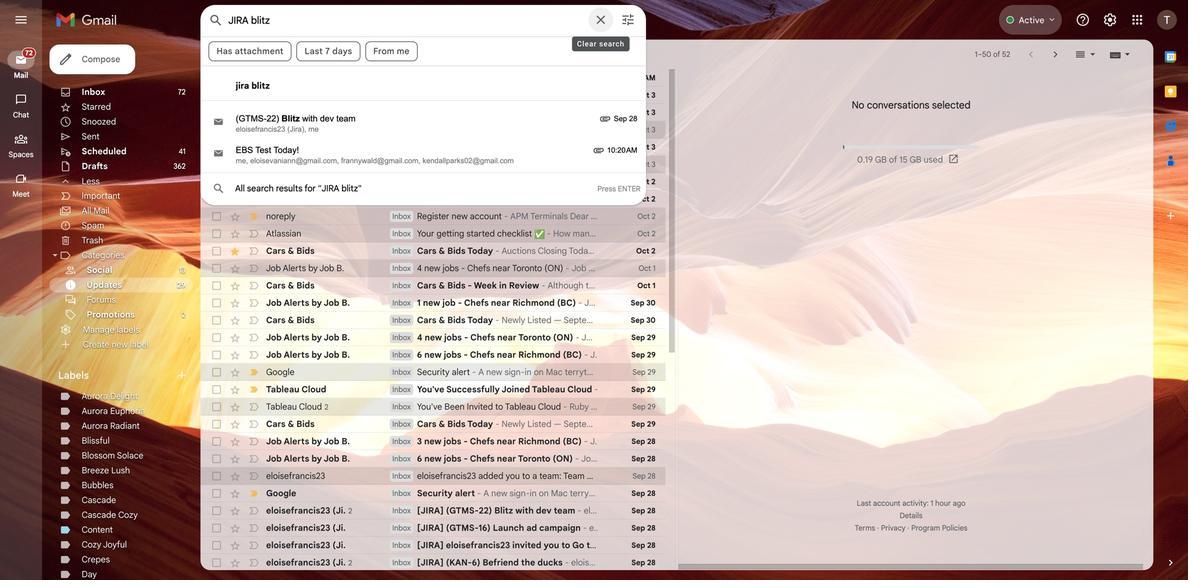 Task type: describe. For each thing, give the bounding box(es) containing it.
terms link
[[855, 524, 876, 533]]

selected
[[933, 99, 971, 111]]

chefs up "started"
[[471, 194, 495, 205]]

13 new jobs - web developers and programmers  near toronto (on)
[[417, 124, 679, 135]]

mail inside heading
[[14, 71, 28, 80]]

28 for eloisefrancis23 added you to a team: team rocket
[[648, 472, 656, 481]]

account inside last account activity: 1 hour ago details terms · privacy · program policies
[[874, 499, 901, 509]]

today down web
[[464, 159, 488, 170]]

getting
[[437, 228, 465, 239]]

social
[[87, 265, 112, 276]]

job alerts by job b. for 14th row from the bottom
[[266, 333, 350, 343]]

sep 29 for cars & bids today
[[632, 420, 656, 429]]

(gtms-22) blitz with dev team
[[236, 114, 356, 124]]

clear search image
[[589, 7, 614, 32]]

28 for [jira] eloisefrancis23 invited you to go to market sample
[[647, 541, 656, 551]]

categories
[[82, 250, 125, 261]]

blossom
[[82, 451, 115, 462]]

chat
[[13, 111, 29, 120]]

blossom solace link
[[82, 451, 143, 462]]

2 gb from the left
[[910, 154, 922, 165]]

inbox 4 new jobs - chefs near richmond (bc) -
[[393, 194, 591, 205]]

inbox 6 new jobs - chefs near richmond (bc) -
[[393, 350, 591, 361]]

2 cars & bids from the top
[[266, 159, 312, 170]]

near down "sep 28, 2023, 2:35 pm" "element"
[[608, 124, 626, 135]]

inbox [jira] (gtms-16) launch ad campaign -
[[393, 523, 590, 534]]

1 · from the left
[[878, 524, 880, 533]]

press
[[598, 185, 616, 194]]

day link
[[82, 570, 97, 580]]

10 row from the top
[[201, 295, 666, 312]]

1 horizontal spatial mail
[[94, 206, 110, 216]]

inbox 1 new job - chefs near richmond (bc) -
[[393, 298, 585, 309]]

trash
[[82, 235, 103, 246]]

from me
[[374, 46, 410, 57]]

eloisefrancis23 (jira), me
[[236, 125, 319, 133]]

near up 'inbox eloisefrancis23 added you to a team: team rocket' on the bottom
[[497, 454, 516, 465]]

bids inside row
[[297, 72, 315, 83]]

inbox for 17th row from the top of the no conversations selected main content
[[393, 420, 411, 429]]

2 row from the top
[[201, 121, 679, 139]]

breeze lush
[[82, 466, 130, 476]]

23 row from the top
[[201, 520, 666, 537]]

7 row from the top
[[201, 243, 666, 260]]

jobs left web
[[446, 124, 462, 135]]

cascade for cascade cozy
[[82, 510, 116, 521]]

72 inside 72 link
[[25, 49, 33, 57]]

your getting started checklist
[[417, 228, 535, 239]]

14 row from the top
[[201, 364, 666, 381]]

all for all search results for "jira blitz"
[[235, 183, 245, 194]]

blitz inside no conversations selected main content
[[495, 506, 513, 517]]

richmond for 6 new jobs - chefs near richmond (bc)
[[519, 350, 561, 361]]

72 link
[[7, 48, 36, 69]]

clear search
[[577, 40, 625, 48]]

Search in mail text field
[[228, 14, 586, 27]]

today for oct 2
[[468, 246, 493, 257]]

1 horizontal spatial you
[[544, 541, 560, 551]]

[jira] for [jira] (kan-6) befriend the ducks
[[417, 558, 444, 569]]

terms
[[855, 524, 876, 533]]

sep 28 for 3 new jobs - chefs near richmond (bc)
[[632, 437, 656, 447]]

2 (ji. from the top
[[333, 523, 346, 534]]

blitz"
[[342, 183, 362, 194]]

content link
[[82, 525, 113, 536]]

crepes link
[[82, 555, 110, 566]]

jobs down cars & bids row
[[448, 90, 465, 101]]

aurora radiant link
[[82, 421, 140, 432]]

tableau right the joined
[[532, 385, 566, 395]]

near up the joined
[[497, 350, 516, 361]]

drafts link
[[82, 161, 108, 172]]

28 for 3 new jobs - chefs near richmond (bc)
[[647, 437, 656, 447]]

8 row from the top
[[201, 260, 666, 277]]

team:
[[540, 471, 562, 482]]

sep 29 for you've been invited to tableau cloud
[[633, 403, 656, 412]]

search for all
[[247, 183, 274, 194]]

labels heading
[[58, 370, 176, 382]]

cars & bids for oct 2
[[266, 246, 315, 257]]

successfully
[[447, 385, 500, 395]]

spaces heading
[[0, 150, 42, 160]]

to down inbox you've successfully joined tableau cloud -
[[496, 402, 504, 413]]

29 for security alert
[[648, 368, 656, 377]]

(bc) for 4 new jobs - chefs near richmond (bc)
[[564, 194, 583, 205]]

sep inside "element"
[[614, 115, 627, 123]]

job alerts by job b. for 18th row from the bottom
[[266, 263, 344, 274]]

17 row from the top
[[201, 416, 666, 433]]

(gtms- inside list box
[[236, 114, 267, 124]]

started
[[467, 228, 495, 239]]

snoozed link
[[82, 116, 116, 127]]

2 inside tableau cloud 2
[[325, 403, 329, 412]]

team inside no conversations selected main content
[[554, 506, 576, 517]]

atlassian
[[266, 228, 302, 239]]

inbox eloisefrancis23 added you to a team: team rocket
[[393, 471, 614, 482]]

13 for 13 new jobs - web developers and programmers  near toronto (on)
[[417, 124, 425, 135]]

inbox 13 new jobs - chefs near richmond (bc) -
[[393, 90, 594, 101]]

"jira
[[318, 183, 339, 194]]

promotions link
[[87, 310, 135, 320]]

inbox [jira] (kan-6) befriend the ducks -
[[393, 558, 571, 569]]

alert for sep 29
[[452, 367, 470, 378]]

6 for 6 new jobs - chefs near toronto (on)
[[417, 454, 422, 465]]

me, eloisevaniann@gmail.com, frannywald@gmail.com, kendallparks02@gmail.com element
[[236, 157, 598, 165]]

jobs up successfully
[[444, 350, 462, 361]]

eloisefrancis23 (jira), me element
[[236, 125, 598, 134]]

aurora euphoria
[[82, 406, 145, 417]]

the
[[521, 558, 536, 569]]

sep 28 for [jira] (kan-6) befriend the ducks
[[632, 559, 656, 568]]

snoozed
[[82, 116, 116, 127]]

details link
[[900, 512, 923, 521]]

jobs down job
[[445, 333, 462, 343]]

sep 28 inside list box
[[614, 115, 638, 123]]

manage
[[83, 325, 115, 335]]

oct inside google row
[[637, 143, 650, 152]]

manage labels create new label
[[83, 325, 149, 350]]

inbox for 19th row from the top
[[393, 455, 411, 464]]

richmond for 13 new jobs - chefs near richmond (bc)
[[522, 90, 565, 101]]

breeze lush link
[[82, 466, 130, 476]]

compose button
[[50, 45, 135, 74]]

row containing noreply
[[201, 208, 666, 225]]

inbox security alert - for sep 29
[[393, 367, 479, 378]]

1 gb from the left
[[876, 154, 887, 165]]

security for sep 29
[[417, 367, 450, 378]]

362
[[174, 162, 186, 171]]

richmond for 1 new job - chefs near richmond (bc)
[[513, 298, 555, 309]]

labels
[[117, 325, 140, 335]]

kendallparks02@gmail.com
[[423, 157, 514, 165]]

dev inside list box
[[320, 114, 334, 124]]

sep 29 for 4 new jobs - chefs near toronto (on)
[[632, 333, 656, 343]]

toronto for sep 29
[[519, 333, 551, 343]]

41
[[179, 147, 186, 156]]

jira
[[236, 80, 249, 91]]

inbox security alert - for sep 28
[[393, 489, 484, 499]]

2 job alerts by job b. row from the top
[[201, 173, 666, 191]]

dev inside no conversations selected main content
[[536, 506, 552, 517]]

job alerts by job b. for 2nd job alerts by job b. row from the bottom
[[266, 107, 350, 118]]

1 50 of 52
[[975, 50, 1011, 59]]

navigation containing mail
[[0, 40, 43, 581]]

row containing atlassian
[[201, 225, 666, 243]]

oct 1 for (on)
[[639, 264, 656, 273]]

job alerts by job b. for 25th row from the bottom of the no conversations selected main content
[[266, 90, 350, 101]]

added
[[479, 471, 504, 482]]

clear
[[577, 40, 597, 48]]

cozy joyful link
[[82, 540, 127, 551]]

28 for [jira] (gtms-22) blitz with dev team
[[647, 507, 656, 516]]

sep 28 for security alert
[[632, 489, 656, 499]]

me,
[[236, 157, 248, 165]]

privacy
[[882, 524, 906, 533]]

eloisefrancis23 (ji. 2 for [jira] (kan-6) befriend the ducks
[[266, 558, 352, 569]]

inbox for 13th row from the bottom of the no conversations selected main content
[[393, 351, 411, 360]]

cars inside cars & bids row
[[266, 72, 286, 83]]

programmers
[[553, 124, 606, 135]]

support image
[[1076, 12, 1091, 27]]

4 not important switch from the top
[[248, 124, 260, 136]]

enter
[[618, 185, 641, 194]]

spam link
[[82, 220, 104, 231]]

inbox link
[[82, 87, 105, 98]]

mail heading
[[0, 71, 42, 80]]

inbox 4 new jobs - chefs near toronto (on) - for oct 1
[[393, 263, 572, 274]]

job alerts by job b. for 16th row from the bottom
[[266, 298, 350, 309]]

crepes
[[82, 555, 110, 566]]

not important switch inside cars & bids row
[[248, 72, 260, 84]]

(gtms- for [jira] (gtms-22) blitz with dev team
[[446, 506, 479, 517]]

sep 29 for you've successfully joined tableau cloud
[[632, 385, 656, 395]]

important
[[82, 191, 120, 202]]

for
[[305, 183, 316, 194]]

cascade cozy link
[[82, 510, 138, 521]]

6 not important switch from the top
[[248, 176, 260, 188]]

18 row from the top
[[201, 433, 666, 451]]

atl generated b862d187 8dbb 4d85 b346 2f6c3ea545d1 image
[[599, 112, 612, 122]]

aurora radiant
[[82, 421, 140, 432]]

12 row from the top
[[201, 329, 666, 347]]

6)
[[472, 558, 481, 569]]

richmond for 3 new jobs - chefs near richmond (bc)
[[519, 437, 561, 447]]

cars & bids for sep 29
[[266, 419, 315, 430]]

inbox for 18th row from the bottom
[[393, 264, 411, 273]]

job alerts by job b. for 13th row from the bottom of the no conversations selected main content
[[266, 350, 350, 361]]

starred link
[[82, 102, 111, 112]]

ago
[[953, 499, 966, 509]]

chefs up 'inbox 6 new jobs - chefs near richmond (bc) -'
[[471, 333, 495, 343]]

sep 28 for [jira] (gtms-22) blitz with dev team
[[632, 507, 656, 516]]

oct 2 for your getting started checklist
[[638, 229, 656, 239]]

eloisefrancis23 (ji. for [jira] eloisefrancis23 invited you to go to market sample
[[266, 541, 346, 551]]

4 (ji. from the top
[[333, 558, 346, 569]]

advanced search options image
[[616, 7, 641, 32]]

1 inbox cars & bids today - from the top
[[393, 159, 497, 170]]

cars & bids inside row
[[266, 72, 315, 83]]

search refinement toolbar list box
[[201, 37, 646, 66]]

oct 2 for cars & bids today
[[637, 247, 656, 256]]

0 vertical spatial 13
[[417, 90, 426, 101]]

3 (ji. from the top
[[333, 541, 346, 551]]

manage labels link
[[83, 325, 140, 335]]

22 row from the top
[[201, 503, 666, 520]]

0 horizontal spatial cozy
[[82, 540, 101, 551]]

3 inside google row
[[652, 143, 656, 152]]

28 for security alert
[[647, 489, 656, 499]]

settings image
[[1103, 12, 1118, 27]]

conversations
[[867, 99, 930, 111]]

ebs test today!
[[236, 146, 299, 155]]

me, eloisevaniann@gmail.com, frannywald@gmail.com, kendallparks02@gmail.com
[[236, 157, 514, 165]]

breeze
[[82, 466, 109, 476]]

10:20 am element
[[607, 146, 638, 155]]

sep 28 for [jira] (gtms-16) launch ad campaign
[[632, 524, 656, 533]]

to right go in the bottom left of the page
[[587, 541, 596, 551]]

4 for oct 2
[[417, 194, 423, 205]]

near up inbox 6 new jobs - chefs near toronto (on) -
[[497, 437, 516, 447]]

no
[[852, 99, 865, 111]]

richmond for 4 new jobs - chefs near richmond (bc)
[[519, 194, 561, 205]]

7
[[325, 46, 330, 57]]

chat heading
[[0, 110, 42, 120]]

with inside no conversations selected main content
[[516, 506, 534, 517]]

in
[[499, 280, 507, 291]]

cars & bids for oct 1
[[266, 280, 315, 291]]

29 for you've been invited to tableau cloud
[[648, 403, 656, 412]]

to left a
[[522, 471, 530, 482]]

meet heading
[[0, 189, 42, 199]]

inbox [jira] (gtms-22) blitz with dev team -
[[393, 506, 584, 517]]

1 horizontal spatial me
[[397, 46, 410, 57]]

today for sep 29
[[468, 419, 493, 430]]

eloisefrancis23 (ji. for [jira] (gtms-16) launch ad campaign
[[266, 523, 346, 534]]

inbox for 14th row from the bottom
[[393, 333, 411, 343]]

2 · from the left
[[908, 524, 910, 533]]

29 for you've successfully joined tableau cloud
[[647, 385, 656, 395]]

less button
[[50, 174, 193, 189]]

today!
[[274, 146, 299, 155]]

eloisefrancis23 (ji. 2 for [jira] (gtms-22) blitz with dev team
[[266, 506, 352, 517]]

15 row from the top
[[201, 381, 666, 399]]

blissful link
[[82, 436, 110, 447]]



Task type: locate. For each thing, give the bounding box(es) containing it.
been
[[445, 402, 465, 413]]

1 inbox security alert - from the top
[[393, 367, 479, 378]]

1 job alerts by job b. from the top
[[266, 90, 350, 101]]

label
[[130, 339, 149, 350]]

chefs up added
[[470, 454, 495, 465]]

you've for you've been invited to tableau cloud
[[417, 402, 442, 413]]

11 job alerts by job b. from the top
[[266, 454, 350, 465]]

aurora for aurora euphoria
[[82, 406, 108, 417]]

list box containing jira
[[201, 71, 646, 196]]

1 vertical spatial with
[[516, 506, 534, 517]]

2 vertical spatial 4
[[417, 333, 423, 343]]

1 vertical spatial of
[[890, 154, 898, 165]]

privacy link
[[882, 524, 906, 533]]

with inside list box
[[302, 114, 318, 124]]

oct 1 for -
[[638, 281, 656, 291]]

0 horizontal spatial account
[[470, 211, 502, 222]]

toronto up review
[[513, 263, 543, 274]]

go
[[573, 541, 585, 551]]

0 vertical spatial alert
[[452, 367, 470, 378]]

1 security from the top
[[417, 367, 450, 378]]

eloisefrancis23 inside list box
[[236, 125, 285, 133]]

0 vertical spatial you've
[[417, 385, 445, 395]]

1 [jira] from the top
[[417, 506, 444, 517]]

2 vertical spatial google
[[266, 489, 296, 499]]

noreply
[[266, 211, 296, 222]]

cozy joyful
[[82, 540, 127, 551]]

google for sep 28
[[266, 489, 296, 499]]

job
[[266, 90, 282, 101], [324, 90, 340, 101], [266, 107, 282, 118], [324, 107, 340, 118], [266, 124, 281, 135], [320, 124, 334, 135], [266, 176, 282, 187], [324, 176, 340, 187], [266, 194, 282, 205], [324, 194, 340, 205], [266, 263, 281, 274], [320, 263, 334, 274], [266, 298, 282, 309], [324, 298, 340, 309], [266, 333, 282, 343], [324, 333, 340, 343], [266, 350, 282, 361], [324, 350, 340, 361], [266, 437, 282, 447], [324, 437, 340, 447], [266, 454, 282, 465], [324, 454, 340, 465]]

4 row from the top
[[201, 191, 666, 208]]

21 row from the top
[[201, 485, 666, 503]]

inbox for 11th row from the top of the no conversations selected main content
[[393, 316, 411, 325]]

6 job alerts by job b. from the top
[[266, 263, 344, 274]]

richmond up the and
[[522, 90, 565, 101]]

1 vertical spatial 13
[[417, 124, 425, 135]]

✅ image
[[535, 229, 545, 240]]

(ji.
[[333, 506, 346, 517], [333, 523, 346, 534], [333, 541, 346, 551], [333, 558, 346, 569]]

days
[[333, 46, 352, 57]]

inbox cars & bids today - down google row in the top of the page
[[393, 159, 497, 170]]

(on) for sep 28
[[553, 454, 573, 465]]

1 vertical spatial cascade
[[82, 510, 116, 521]]

1 vertical spatial 72
[[178, 88, 186, 97]]

inbox you've successfully joined tableau cloud -
[[393, 385, 601, 395]]

3 4 from the top
[[417, 333, 423, 343]]

2 vertical spatial 13
[[179, 266, 186, 275]]

you've
[[417, 385, 445, 395], [417, 402, 442, 413]]

create new label link
[[83, 339, 149, 350]]

account up "started"
[[470, 211, 502, 222]]

2 [jira] from the top
[[417, 523, 444, 534]]

2 google from the top
[[266, 367, 295, 378]]

cloud
[[302, 385, 327, 395], [568, 385, 593, 395], [299, 402, 322, 413], [538, 402, 561, 413]]

cars & bids for sep 30
[[266, 315, 315, 326]]

24 row from the top
[[201, 537, 666, 555]]

you've left successfully
[[417, 385, 445, 395]]

7 not important switch from the top
[[248, 193, 260, 206]]

blissful
[[82, 436, 110, 447]]

near up checklist
[[498, 194, 517, 205]]

-
[[468, 90, 472, 101], [588, 90, 592, 101], [464, 124, 468, 135], [490, 159, 494, 170], [464, 194, 469, 205], [585, 194, 589, 205], [504, 211, 508, 222], [545, 228, 554, 239], [496, 246, 500, 257], [461, 263, 465, 274], [566, 263, 570, 274], [468, 280, 472, 291], [542, 280, 546, 291], [458, 298, 462, 309], [579, 298, 583, 309], [496, 315, 500, 326], [464, 333, 469, 343], [576, 333, 580, 343], [464, 350, 468, 361], [585, 350, 589, 361], [472, 367, 476, 378], [595, 385, 599, 395], [564, 402, 568, 413], [496, 419, 500, 430], [464, 437, 468, 447], [584, 437, 588, 447], [464, 454, 468, 465], [575, 454, 579, 465], [477, 489, 481, 499], [578, 506, 582, 517], [583, 523, 587, 534], [565, 558, 569, 569]]

inbox security alert - up been
[[393, 367, 479, 378]]

google inside row
[[266, 142, 296, 153]]

1 vertical spatial aurora
[[82, 406, 108, 417]]

· right 'terms'
[[878, 524, 880, 533]]

sep 29
[[632, 333, 656, 343], [632, 351, 656, 360], [633, 368, 656, 377], [632, 385, 656, 395], [633, 403, 656, 412], [632, 420, 656, 429]]

inbox for fourth row
[[393, 195, 411, 204]]

0 vertical spatial aurora
[[82, 391, 108, 402]]

sep 28, 2023, 2:35 pm element
[[614, 115, 638, 123]]

you've for you've successfully joined tableau cloud
[[417, 385, 445, 395]]

4 cars & bids from the top
[[266, 280, 315, 291]]

0 horizontal spatial of
[[890, 154, 898, 165]]

inbox for 19th row from the bottom of the no conversations selected main content
[[393, 247, 411, 256]]

0 horizontal spatial last
[[305, 46, 323, 57]]

ebs
[[236, 146, 253, 155]]

1 horizontal spatial with
[[516, 506, 534, 517]]

launch
[[493, 523, 525, 534]]

jobs down inbox 3 new jobs - chefs near richmond (bc) -
[[444, 454, 462, 465]]

cascade for cascade link
[[82, 495, 116, 506]]

5 job alerts by job b. from the top
[[266, 194, 350, 205]]

you
[[506, 471, 520, 482], [544, 541, 560, 551]]

from
[[374, 46, 395, 57]]

inbox cars & bids today - down been
[[393, 419, 502, 430]]

sep 28 for [jira] eloisefrancis23 invited you to go to market sample
[[632, 541, 656, 551]]

team up me, eloisevaniann@gmail.com, frannywald@gmail.com, kendallparks02@gmail.com
[[337, 114, 356, 124]]

1 not important switch from the top
[[248, 72, 260, 84]]

dev
[[320, 114, 334, 124], [536, 506, 552, 517]]

1 vertical spatial (gtms-
[[446, 506, 479, 517]]

29 for 6 new jobs - chefs near richmond (bc)
[[647, 351, 656, 360]]

inbox inside inbox 1 new job - chefs near richmond (bc) -
[[393, 299, 411, 308]]

inbox cars & bids today - down getting
[[393, 246, 502, 257]]

joined
[[502, 385, 530, 395]]

2 inbox security alert - from the top
[[393, 489, 484, 499]]

search left results
[[247, 183, 274, 194]]

28 for [jira] (kan-6) befriend the ducks
[[647, 559, 656, 568]]

6 row from the top
[[201, 225, 666, 243]]

cascade cozy
[[82, 510, 138, 521]]

inbox inside inbox you've been invited to tableau cloud -
[[393, 403, 411, 412]]

3 job alerts by job b. from the top
[[266, 124, 344, 135]]

inbox for first row from the bottom of the no conversations selected main content
[[393, 559, 411, 568]]

me right from
[[397, 46, 410, 57]]

jobs down been
[[444, 437, 462, 447]]

chefs down inbox cars & bids - week in review -
[[464, 298, 489, 309]]

3 inbox cars & bids today - from the top
[[393, 315, 502, 326]]

0 horizontal spatial blitz
[[282, 114, 300, 124]]

1 horizontal spatial ·
[[908, 524, 910, 533]]

jobs
[[448, 90, 465, 101], [446, 124, 462, 135], [445, 194, 462, 205], [443, 263, 459, 274], [445, 333, 462, 343], [444, 350, 462, 361], [444, 437, 462, 447], [444, 454, 462, 465]]

0 vertical spatial 4
[[417, 194, 423, 205]]

1 sep 30 from the top
[[631, 299, 656, 308]]

cozy
[[118, 510, 138, 521], [82, 540, 101, 551]]

richmond up the joined
[[519, 350, 561, 361]]

2 inbox cars & bids today - from the top
[[393, 246, 502, 257]]

72 up mail heading
[[25, 49, 33, 57]]

0 vertical spatial all
[[235, 183, 245, 194]]

inbox 4 new jobs - chefs near toronto (on) - up 'inbox 6 new jobs - chefs near richmond (bc) -'
[[393, 333, 582, 343]]

1 inside last account activity: 1 hour ago details terms · privacy · program policies
[[931, 499, 934, 509]]

22) inside no conversations selected main content
[[479, 506, 492, 517]]

google
[[266, 142, 296, 153], [266, 367, 295, 378], [266, 489, 296, 499]]

inbox inside inbox you've successfully joined tableau cloud -
[[393, 385, 411, 395]]

1 vertical spatial team
[[554, 506, 576, 517]]

aurora for aurora delight
[[82, 391, 108, 402]]

1 vertical spatial me
[[309, 125, 319, 133]]

8 job alerts by job b. from the top
[[266, 333, 350, 343]]

security up been
[[417, 367, 450, 378]]

0 vertical spatial 22)
[[267, 114, 279, 124]]

9 job alerts by job b. from the top
[[266, 350, 350, 361]]

gb right 15
[[910, 154, 922, 165]]

chefs up successfully
[[470, 350, 495, 361]]

of for 50
[[994, 50, 1001, 59]]

inbox 4 new jobs - chefs near toronto (on) - up week
[[393, 263, 572, 274]]

1 vertical spatial 6
[[417, 454, 422, 465]]

me right (jira),
[[309, 125, 319, 133]]

1 horizontal spatial cozy
[[118, 510, 138, 521]]

0 horizontal spatial gb
[[876, 154, 887, 165]]

7 job alerts by job b. from the top
[[266, 298, 350, 309]]

(on) for sep 29
[[553, 333, 574, 343]]

sample
[[630, 541, 660, 551]]

1 cars & bids from the top
[[266, 72, 315, 83]]

1 vertical spatial you've
[[417, 402, 442, 413]]

all inside list box
[[235, 183, 245, 194]]

1 vertical spatial google
[[266, 367, 295, 378]]

1 horizontal spatial of
[[994, 50, 1001, 59]]

6 for 6 new jobs - chefs near richmond (bc)
[[417, 350, 422, 361]]

2 vertical spatial aurora
[[82, 421, 108, 432]]

toronto up 'inbox 6 new jobs - chefs near richmond (bc) -'
[[519, 333, 551, 343]]

72 up the 41
[[178, 88, 186, 97]]

0 vertical spatial inbox security alert -
[[393, 367, 479, 378]]

1 vertical spatial job alerts by job b. row
[[201, 173, 666, 191]]

dev up eloisevaniann@gmail.com,
[[320, 114, 334, 124]]

0 vertical spatial oct 1
[[639, 264, 656, 273]]

5 not important switch from the top
[[248, 159, 260, 171]]

job alerts by job b. row down me, eloisevaniann@gmail.com, frannywald@gmail.com, kendallparks02@gmail.com element
[[201, 173, 666, 191]]

2 you've from the top
[[417, 402, 442, 413]]

28 for 6 new jobs - chefs near toronto (on)
[[647, 455, 656, 464]]

oct 2 for 4 new jobs - chefs near richmond (bc)
[[637, 195, 656, 204]]

0 vertical spatial last
[[305, 46, 323, 57]]

press enter
[[598, 185, 641, 194]]

0 horizontal spatial ·
[[878, 524, 880, 533]]

2 job alerts by job b. from the top
[[266, 107, 350, 118]]

0 horizontal spatial all
[[82, 206, 91, 216]]

not important switch
[[248, 72, 260, 84], [248, 89, 260, 102], [248, 107, 260, 119], [248, 124, 260, 136], [248, 159, 260, 171], [248, 176, 260, 188], [248, 193, 260, 206]]

all for all mail
[[82, 206, 91, 216]]

1 cascade from the top
[[82, 495, 116, 506]]

inbox for 16th row from the top of the no conversations selected main content
[[393, 403, 411, 412]]

2 4 from the top
[[417, 263, 422, 274]]

inbox inside inbox 4 new jobs - chefs near richmond (bc) -
[[393, 195, 411, 204]]

to left go in the bottom left of the page
[[562, 541, 571, 551]]

5 row from the top
[[201, 208, 666, 225]]

2 not important switch from the top
[[248, 89, 260, 102]]

inbox cars & bids today - for sep 30
[[393, 315, 502, 326]]

google row
[[201, 139, 666, 156]]

(gtms- down inbox [jira] (gtms-22) blitz with dev team -
[[446, 523, 479, 534]]

you right added
[[506, 471, 520, 482]]

chefs
[[474, 90, 498, 101], [471, 194, 495, 205], [467, 263, 491, 274], [464, 298, 489, 309], [471, 333, 495, 343], [470, 350, 495, 361], [470, 437, 495, 447], [470, 454, 495, 465]]

forums
[[87, 295, 116, 306]]

list box
[[201, 71, 646, 196]]

activity:
[[903, 499, 929, 509]]

1 horizontal spatial all
[[235, 183, 245, 194]]

0 vertical spatial inbox 4 new jobs - chefs near toronto (on) -
[[393, 263, 572, 274]]

2 inbox 4 new jobs - chefs near toronto (on) - from the top
[[393, 333, 582, 343]]

today down inbox 1 new job - chefs near richmond (bc) - at the left of page
[[468, 315, 493, 326]]

cascade down cascade link
[[82, 510, 116, 521]]

team inside list box
[[337, 114, 356, 124]]

of left 52
[[994, 50, 1001, 59]]

3 aurora from the top
[[82, 421, 108, 432]]

0 vertical spatial 30
[[647, 299, 656, 308]]

cascade link
[[82, 495, 116, 506]]

0 vertical spatial you
[[506, 471, 520, 482]]

3 cars & bids from the top
[[266, 246, 315, 257]]

market
[[598, 541, 628, 551]]

inbox inside inbox 13 new jobs - chefs near richmond (bc) -
[[393, 91, 411, 100]]

cascade down bubbles link
[[82, 495, 116, 506]]

4 job alerts by job b. from the top
[[266, 176, 350, 187]]

joyful
[[103, 540, 127, 551]]

jobs up inbox cars & bids - week in review -
[[443, 263, 459, 274]]

and
[[535, 124, 550, 135]]

(kan-
[[446, 558, 472, 569]]

1 vertical spatial alert
[[455, 489, 475, 499]]

2 aurora from the top
[[82, 406, 108, 417]]

1 google from the top
[[266, 142, 296, 153]]

cars & bids row
[[201, 69, 666, 87]]

(gtms- up 16)
[[446, 506, 479, 517]]

3 not important switch from the top
[[248, 107, 260, 119]]

0 vertical spatial account
[[470, 211, 502, 222]]

0 vertical spatial cozy
[[118, 510, 138, 521]]

aurora down aurora delight link
[[82, 406, 108, 417]]

1 vertical spatial oct 1
[[638, 281, 656, 291]]

0 horizontal spatial 22)
[[267, 114, 279, 124]]

inbox for row containing noreply
[[393, 212, 411, 221]]

search in mail image
[[205, 9, 227, 32]]

13 new jobs - web developers and programmers  near toronto (on) cell
[[417, 124, 679, 135]]

gmail image
[[56, 7, 123, 32]]

social link
[[87, 265, 112, 276]]

search inside list box
[[247, 183, 274, 194]]

account up privacy link
[[874, 499, 901, 509]]

campaign
[[540, 523, 581, 534]]

rocket
[[587, 471, 614, 482]]

main menu image
[[14, 12, 28, 27]]

1 6 from the top
[[417, 350, 422, 361]]

inbox for 16th row from the bottom
[[393, 299, 411, 308]]

1 vertical spatial account
[[874, 499, 901, 509]]

job alerts by job b. row
[[201, 104, 666, 121], [201, 173, 666, 191]]

inbox inside 'inbox 6 new jobs - chefs near richmond (bc) -'
[[393, 351, 411, 360]]

16 row from the top
[[201, 399, 666, 416]]

[jira] for [jira] (gtms-16) launch ad campaign
[[417, 523, 444, 534]]

toronto
[[628, 124, 658, 135], [513, 263, 543, 274], [519, 333, 551, 343], [518, 454, 551, 465]]

10 job alerts by job b. from the top
[[266, 437, 350, 447]]

(bc) for 3 new jobs - chefs near richmond (bc)
[[563, 437, 582, 447]]

all up the spam
[[82, 206, 91, 216]]

tableau down the joined
[[505, 402, 536, 413]]

lush
[[111, 466, 130, 476]]

toronto for sep 28
[[518, 454, 551, 465]]

invited
[[513, 541, 542, 551]]

inbox register new account -
[[393, 211, 511, 222]]

inbox for fourth row from the bottom
[[393, 507, 411, 516]]

oct 3 inside google row
[[637, 143, 656, 152]]

3 [jira] from the top
[[417, 541, 444, 551]]

0 vertical spatial with
[[302, 114, 318, 124]]

1 vertical spatial dev
[[536, 506, 552, 517]]

inbox cars & bids today - down job
[[393, 315, 502, 326]]

inbox 6 new jobs - chefs near toronto (on) -
[[393, 454, 582, 465]]

sep 30 for 1 new job - chefs near richmond (bc)
[[631, 299, 656, 308]]

checklist
[[497, 228, 532, 239]]

job alerts by job b. for 19th row from the top
[[266, 454, 350, 465]]

4 for oct 1
[[417, 263, 422, 274]]

30 for 1 new job - chefs near richmond (bc)
[[647, 299, 656, 308]]

blitz up (jira),
[[282, 114, 300, 124]]

last up 'terms'
[[857, 499, 872, 509]]

today down "started"
[[468, 246, 493, 257]]

1 horizontal spatial 72
[[178, 88, 186, 97]]

1 vertical spatial eloisefrancis23 (ji. 2
[[266, 558, 352, 569]]

tableau down tableau cloud
[[266, 402, 297, 413]]

30 for cars & bids today
[[647, 316, 656, 325]]

tableau cloud 2
[[266, 402, 329, 413]]

program policies link
[[912, 524, 968, 533]]

review
[[509, 280, 540, 291]]

create
[[83, 339, 109, 350]]

search for clear
[[600, 40, 625, 48]]

0 vertical spatial cascade
[[82, 495, 116, 506]]

scheduled link
[[82, 146, 127, 157]]

13 row from the top
[[201, 347, 666, 364]]

1 job alerts by job b. row from the top
[[201, 104, 666, 121]]

1 row from the top
[[201, 87, 666, 104]]

inbox inside inbox 6 new jobs - chefs near toronto (on) -
[[393, 455, 411, 464]]

1 vertical spatial search
[[247, 183, 274, 194]]

toronto for oct 1
[[513, 263, 543, 274]]

1 vertical spatial 22)
[[479, 506, 492, 517]]

sep 29 for security alert
[[633, 368, 656, 377]]

11 row from the top
[[201, 312, 666, 329]]

aurora for aurora radiant
[[82, 421, 108, 432]]

0.19
[[858, 154, 873, 165]]

19 row from the top
[[201, 451, 666, 468]]

inbox for 11th row from the bottom of the no conversations selected main content
[[393, 385, 411, 395]]

row
[[201, 87, 666, 104], [201, 121, 679, 139], [201, 156, 666, 173], [201, 191, 666, 208], [201, 208, 666, 225], [201, 225, 666, 243], [201, 243, 666, 260], [201, 260, 666, 277], [201, 277, 666, 295], [201, 295, 666, 312], [201, 312, 666, 329], [201, 329, 666, 347], [201, 347, 666, 364], [201, 364, 666, 381], [201, 381, 666, 399], [201, 399, 666, 416], [201, 416, 666, 433], [201, 433, 666, 451], [201, 451, 666, 468], [201, 468, 666, 485], [201, 485, 666, 503], [201, 503, 666, 520], [201, 520, 666, 537], [201, 537, 666, 555], [201, 555, 666, 572]]

1 vertical spatial cozy
[[82, 540, 101, 551]]

last for last 7 days
[[305, 46, 323, 57]]

inbox for 23th row
[[393, 524, 411, 533]]

promotions
[[87, 310, 135, 320]]

29 for cars & bids today
[[647, 420, 656, 429]]

categories link
[[82, 250, 125, 261]]

(gtms- up eloisefrancis23 (jira), me
[[236, 114, 267, 124]]

22) up 16)
[[479, 506, 492, 517]]

aurora up blissful link
[[82, 421, 108, 432]]

inbox for 14th row from the top of the no conversations selected main content
[[393, 368, 411, 377]]

near down in
[[491, 298, 511, 309]]

cell
[[390, 107, 604, 119]]

you up ducks
[[544, 541, 560, 551]]

1 vertical spatial inbox 4 new jobs - chefs near toronto (on) -
[[393, 333, 582, 343]]

alert up successfully
[[452, 367, 470, 378]]

labels
[[58, 370, 89, 382]]

oct 2 for register new account
[[638, 212, 656, 221]]

chefs up week
[[467, 263, 491, 274]]

10:20 am
[[607, 146, 638, 154]]

job alerts by job b. row up the eloisefrancis23 (jira), me element
[[201, 104, 666, 121]]

1 vertical spatial 4
[[417, 263, 422, 274]]

google for sep 29
[[266, 367, 295, 378]]

inbox 4 new jobs - chefs near toronto (on) - for sep 29
[[393, 333, 582, 343]]

no conversations selected main content
[[201, 40, 1154, 581]]

2 eloisefrancis23 (ji. 2 from the top
[[266, 558, 352, 569]]

· down details
[[908, 524, 910, 533]]

inbox inside inbox 3 new jobs - chefs near richmond (bc) -
[[393, 437, 411, 447]]

eloisefrancis23 (ji. 2
[[266, 506, 352, 517], [266, 558, 352, 569]]

0 vertical spatial dev
[[320, 114, 334, 124]]

tab list
[[1154, 40, 1189, 536]]

0 horizontal spatial you
[[506, 471, 520, 482]]

2 30 from the top
[[647, 316, 656, 325]]

1 horizontal spatial search
[[600, 40, 625, 48]]

9 row from the top
[[201, 277, 666, 295]]

inbox inside inbox [jira] (gtms-22) blitz with dev team -
[[393, 507, 411, 516]]

me
[[397, 46, 410, 57], [309, 125, 319, 133]]

inbox inside inbox register new account -
[[393, 212, 411, 221]]

job alerts by job b. for 2nd job alerts by job b. row
[[266, 176, 350, 187]]

toronto up a
[[518, 454, 551, 465]]

22) up eloisefrancis23 (jira), me
[[267, 114, 279, 124]]

inbox for ninth row
[[393, 281, 411, 291]]

&
[[288, 72, 294, 83], [287, 159, 293, 170], [438, 159, 444, 170], [288, 246, 294, 257], [439, 246, 445, 257], [288, 280, 294, 291], [439, 280, 445, 291], [288, 315, 294, 326], [439, 315, 445, 326], [288, 419, 294, 430], [439, 419, 445, 430]]

None checkbox
[[211, 228, 223, 240], [211, 245, 223, 258], [211, 280, 223, 292], [211, 315, 223, 327], [211, 332, 223, 344], [211, 349, 223, 362], [211, 419, 223, 431], [211, 471, 223, 483], [211, 228, 223, 240], [211, 245, 223, 258], [211, 280, 223, 292], [211, 315, 223, 327], [211, 332, 223, 344], [211, 349, 223, 362], [211, 419, 223, 431], [211, 471, 223, 483]]

0 vertical spatial job alerts by job b. row
[[201, 104, 666, 121]]

aurora
[[82, 391, 108, 402], [82, 406, 108, 417], [82, 421, 108, 432]]

1 horizontal spatial blitz
[[495, 506, 513, 517]]

row containing eloisefrancis23
[[201, 468, 666, 485]]

2 sep 30 from the top
[[631, 316, 656, 325]]

of left 15
[[890, 154, 898, 165]]

inbox for fifth row from the bottom of the no conversations selected main content
[[393, 489, 411, 499]]

1 vertical spatial sep 30
[[631, 316, 656, 325]]

inbox cars & bids today - for sep 29
[[393, 419, 502, 430]]

0 vertical spatial eloisefrancis23 (ji.
[[266, 523, 346, 534]]

1 vertical spatial eloisefrancis23 (ji.
[[266, 541, 346, 551]]

last 7 days
[[305, 46, 352, 57]]

28 for [jira] (gtms-16) launch ad campaign
[[647, 524, 656, 533]]

older image
[[1050, 48, 1063, 61]]

13 for 13
[[179, 266, 186, 275]]

no conversations selected
[[852, 99, 971, 111]]

results
[[276, 183, 303, 194]]

29 for 4 new jobs - chefs near toronto (on)
[[647, 333, 656, 343]]

0 horizontal spatial me
[[309, 125, 319, 133]]

job alerts by job b. for eighth row from the bottom
[[266, 437, 350, 447]]

all down me,
[[235, 183, 245, 194]]

0 vertical spatial eloisefrancis23 (ji. 2
[[266, 506, 352, 517]]

tableau up tableau cloud 2
[[266, 385, 300, 395]]

1 vertical spatial mail
[[94, 206, 110, 216]]

0 vertical spatial security
[[417, 367, 450, 378]]

3 row from the top
[[201, 156, 666, 173]]

1 you've from the top
[[417, 385, 445, 395]]

2 inside job alerts by job b. row
[[652, 177, 656, 187]]

0 vertical spatial sep 30
[[631, 299, 656, 308]]

select input tool image
[[1124, 50, 1132, 59]]

mail down 72 link
[[14, 71, 28, 80]]

2 vertical spatial (gtms-
[[446, 523, 479, 534]]

1 aurora from the top
[[82, 391, 108, 402]]

new inside manage labels create new label
[[112, 339, 128, 350]]

0 vertical spatial (gtms-
[[236, 114, 267, 124]]

0 vertical spatial blitz
[[282, 114, 300, 124]]

forums link
[[87, 295, 116, 306]]

& inside row
[[288, 72, 294, 83]]

1 horizontal spatial team
[[554, 506, 576, 517]]

2 eloisefrancis23 (ji. from the top
[[266, 541, 346, 551]]

richmond up ✅ 'image'
[[519, 194, 561, 205]]

inbox inside inbox [jira] (kan-6) befriend the ducks -
[[393, 559, 411, 568]]

1 30 from the top
[[647, 299, 656, 308]]

toronto down "sep 28, 2023, 2:35 pm" "element"
[[628, 124, 658, 135]]

last
[[305, 46, 323, 57], [857, 499, 872, 509]]

blitz inside search in mail search field
[[282, 114, 300, 124]]

last inside search refinement toolbar list box
[[305, 46, 323, 57]]

0 vertical spatial mail
[[14, 71, 28, 80]]

5 cars & bids from the top
[[266, 315, 315, 326]]

(on) for oct 1
[[545, 263, 564, 274]]

inbox inside inbox [jira] (gtms-16) launch ad campaign -
[[393, 524, 411, 533]]

4 [jira] from the top
[[417, 558, 444, 569]]

1 vertical spatial inbox security alert -
[[393, 489, 484, 499]]

inbox inside inbox cars & bids - week in review -
[[393, 281, 411, 291]]

28 inside "sep 28, 2023, 2:35 pm" "element"
[[629, 115, 638, 123]]

1 vertical spatial last
[[857, 499, 872, 509]]

by
[[312, 90, 322, 101], [312, 107, 322, 118], [308, 124, 318, 135], [312, 176, 322, 187], [312, 194, 322, 205], [308, 263, 318, 274], [312, 298, 322, 309], [312, 333, 322, 343], [312, 350, 322, 361], [312, 437, 322, 447], [312, 454, 322, 465]]

22) inside list box
[[267, 114, 279, 124]]

sep 28 for 6 new jobs - chefs near toronto (on)
[[632, 455, 656, 464]]

0 vertical spatial team
[[337, 114, 356, 124]]

chefs up inbox 6 new jobs - chefs near toronto (on) -
[[470, 437, 495, 447]]

inbox security alert - up inbox [jira] (gtms-22) blitz with dev team -
[[393, 489, 484, 499]]

near up 'inbox 6 new jobs - chefs near richmond (bc) -'
[[498, 333, 517, 343]]

29
[[177, 281, 186, 290], [647, 333, 656, 343], [647, 351, 656, 360], [648, 368, 656, 377], [647, 385, 656, 395], [648, 403, 656, 412], [647, 420, 656, 429]]

1 4 from the top
[[417, 194, 423, 205]]

0 vertical spatial google
[[266, 142, 296, 153]]

inbox cars & bids today - for oct 2
[[393, 246, 502, 257]]

2 6 from the top
[[417, 454, 422, 465]]

Search in mail search field
[[201, 5, 646, 206]]

security up inbox [jira] (gtms-22) blitz with dev team -
[[417, 489, 453, 499]]

1 eloisefrancis23 (ji. 2 from the top
[[266, 506, 352, 517]]

tableau cloud
[[266, 385, 327, 395]]

navigation
[[0, 40, 43, 581]]

3 google from the top
[[266, 489, 296, 499]]

1 horizontal spatial dev
[[536, 506, 552, 517]]

of for gb
[[890, 154, 898, 165]]

gb right 0.19
[[876, 154, 887, 165]]

sep 29 for 6 new jobs - chefs near richmond (bc)
[[632, 351, 656, 360]]

1 (ji. from the top
[[333, 506, 346, 517]]

drafts
[[82, 161, 108, 172]]

1 eloisefrancis23 (ji. from the top
[[266, 523, 346, 534]]

last left 7
[[305, 46, 323, 57]]

28
[[629, 115, 638, 123], [647, 437, 656, 447], [647, 455, 656, 464], [648, 472, 656, 481], [647, 489, 656, 499], [647, 507, 656, 516], [647, 524, 656, 533], [647, 541, 656, 551], [647, 559, 656, 568]]

policies
[[943, 524, 968, 533]]

important according to google magic. switch
[[248, 141, 260, 154]]

0 horizontal spatial dev
[[320, 114, 334, 124]]

eloisefrancis23
[[236, 125, 285, 133], [266, 471, 325, 482], [417, 471, 476, 482], [266, 506, 330, 517], [266, 523, 330, 534], [266, 541, 330, 551], [446, 541, 510, 551], [266, 558, 330, 569]]

0 vertical spatial of
[[994, 50, 1001, 59]]

1 horizontal spatial 22)
[[479, 506, 492, 517]]

4 for sep 29
[[417, 333, 423, 343]]

chefs up web
[[474, 90, 498, 101]]

aurora delight
[[82, 391, 138, 402]]

richmond down review
[[513, 298, 555, 309]]

inbox cars & bids - week in review -
[[393, 280, 548, 291]]

0 vertical spatial 72
[[25, 49, 33, 57]]

tableau
[[266, 385, 300, 395], [532, 385, 566, 395], [266, 402, 297, 413], [505, 402, 536, 413]]

refresh image
[[248, 48, 260, 61]]

new
[[428, 90, 445, 101], [427, 124, 443, 135], [425, 194, 442, 205], [452, 211, 468, 222], [425, 263, 441, 274], [423, 298, 441, 309], [425, 333, 442, 343], [112, 339, 128, 350], [425, 350, 442, 361], [424, 437, 442, 447], [425, 454, 442, 465]]

hour
[[936, 499, 951, 509]]

compose
[[82, 54, 120, 65]]

aurora up aurora euphoria
[[82, 391, 108, 402]]

1 vertical spatial security
[[417, 489, 453, 499]]

toggle split pane mode image
[[1075, 48, 1087, 61]]

0 horizontal spatial team
[[337, 114, 356, 124]]

inbox inside 'inbox eloisefrancis23 added you to a team: team rocket'
[[393, 472, 411, 481]]

1 horizontal spatial account
[[874, 499, 901, 509]]

0 vertical spatial me
[[397, 46, 410, 57]]

1 inbox 4 new jobs - chefs near toronto (on) - from the top
[[393, 263, 572, 274]]

sep 30 for cars & bids today
[[631, 316, 656, 325]]

alert up inbox [jira] (gtms-22) blitz with dev team -
[[455, 489, 475, 499]]

follow link to manage storage image
[[949, 154, 961, 166]]

with up ad
[[516, 506, 534, 517]]

cozy up joyful on the bottom left
[[118, 510, 138, 521]]

4 inbox cars & bids today - from the top
[[393, 419, 502, 430]]

1 vertical spatial blitz
[[495, 506, 513, 517]]

1 horizontal spatial last
[[857, 499, 872, 509]]

0 horizontal spatial search
[[247, 183, 274, 194]]

2 security from the top
[[417, 489, 453, 499]]

oct 1
[[639, 264, 656, 273], [638, 281, 656, 291]]

grocery list.eml image
[[593, 144, 606, 154]]

today down invited
[[468, 419, 493, 430]]

1 vertical spatial all
[[82, 206, 91, 216]]

0 horizontal spatial mail
[[14, 71, 28, 80]]

1 vertical spatial 30
[[647, 316, 656, 325]]

2 cascade from the top
[[82, 510, 116, 521]]

last inside last account activity: 1 hour ago details terms · privacy · program policies
[[857, 499, 872, 509]]

cozy up crepes link in the left bottom of the page
[[82, 540, 101, 551]]

near up in
[[493, 263, 511, 274]]

inbox inside inbox [jira] eloisefrancis23 invited you to go to market sample
[[393, 541, 411, 551]]

alert for sep 28
[[455, 489, 475, 499]]

(bc) for 6 new jobs - chefs near richmond (bc)
[[563, 350, 582, 361]]

inbox [jira] eloisefrancis23 invited you to go to market sample
[[393, 541, 660, 551]]

[jira] for [jira] (gtms-22) blitz with dev team
[[417, 506, 444, 517]]

week
[[474, 280, 497, 291]]

None checkbox
[[211, 211, 223, 223], [211, 263, 223, 275], [211, 297, 223, 310], [211, 367, 223, 379], [211, 384, 223, 396], [211, 401, 223, 414], [211, 436, 223, 448], [211, 453, 223, 466], [211, 488, 223, 500], [211, 505, 223, 518], [211, 523, 223, 535], [211, 540, 223, 552], [211, 557, 223, 570], [211, 211, 223, 223], [211, 263, 223, 275], [211, 297, 223, 310], [211, 367, 223, 379], [211, 384, 223, 396], [211, 401, 223, 414], [211, 436, 223, 448], [211, 453, 223, 466], [211, 488, 223, 500], [211, 505, 223, 518], [211, 523, 223, 535], [211, 540, 223, 552], [211, 557, 223, 570]]

with up (jira),
[[302, 114, 318, 124]]

job alerts by job b. for fourth row
[[266, 194, 350, 205]]

20 row from the top
[[201, 468, 666, 485]]

jobs up inbox register new account -
[[445, 194, 462, 205]]

richmond up a
[[519, 437, 561, 447]]

test
[[256, 146, 271, 155]]

mail down important link
[[94, 206, 110, 216]]

6 cars & bids from the top
[[266, 419, 315, 430]]

team
[[337, 114, 356, 124], [554, 506, 576, 517]]

inbox for 25th row from the bottom of the no conversations selected main content
[[393, 91, 411, 100]]

register
[[417, 211, 450, 222]]

blitz up launch
[[495, 506, 513, 517]]

25 row from the top
[[201, 555, 666, 572]]

0 vertical spatial search
[[600, 40, 625, 48]]

inbox for eighth row from the bottom
[[393, 437, 411, 447]]

you've left been
[[417, 402, 442, 413]]

near up developers
[[501, 90, 520, 101]]



Task type: vqa. For each thing, say whether or not it's contained in the screenshot.
leftmost Blitz
yes



